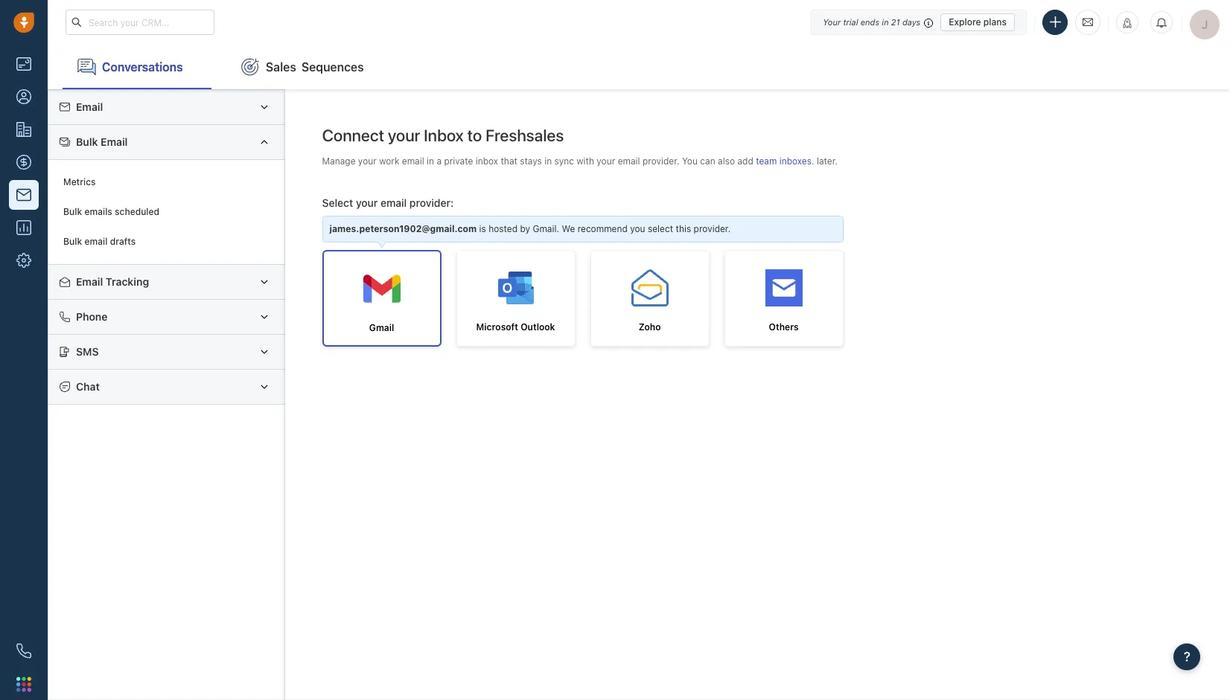 Task type: vqa. For each thing, say whether or not it's contained in the screenshot.
leftmost provider.
yes



Task type: locate. For each thing, give the bounding box(es) containing it.
freshsales
[[486, 126, 564, 145]]

microsoft
[[476, 322, 518, 333]]

others
[[769, 322, 799, 333]]

0 vertical spatial email
[[76, 101, 103, 113]]

email up phone
[[76, 275, 103, 288]]

tab list
[[48, 45, 1230, 89]]

inbox
[[424, 126, 464, 145]]

1 vertical spatial bulk
[[63, 207, 82, 218]]

email left drafts
[[85, 236, 107, 248]]

bulk
[[76, 136, 98, 148], [63, 207, 82, 218], [63, 236, 82, 248]]

provider. right this
[[694, 224, 731, 235]]

bulk for bulk email drafts
[[63, 236, 82, 248]]

email
[[76, 101, 103, 113], [101, 136, 128, 148], [76, 275, 103, 288]]

provider:
[[410, 196, 454, 209]]

manage
[[322, 155, 356, 167]]

drafts
[[110, 236, 136, 248]]

later.
[[817, 155, 838, 167]]

also
[[718, 155, 735, 167]]

email
[[402, 155, 424, 167], [618, 155, 640, 167], [381, 196, 407, 209], [85, 236, 107, 248]]

gmail link
[[322, 250, 441, 347]]

2 vertical spatial bulk
[[63, 236, 82, 248]]

we
[[562, 224, 575, 235]]

bulk up metrics
[[76, 136, 98, 148]]

email inside bulk email drafts link
[[85, 236, 107, 248]]

1 horizontal spatial provider.
[[694, 224, 731, 235]]

ends
[[861, 17, 880, 26]]

provider.
[[643, 155, 680, 167], [694, 224, 731, 235]]

in left 21
[[882, 17, 889, 26]]

team inboxes. link
[[756, 155, 817, 167]]

your
[[388, 126, 420, 145], [358, 155, 377, 167], [597, 155, 615, 167], [356, 196, 378, 209]]

sales sequences
[[266, 60, 364, 73]]

bulk inside bulk emails scheduled link
[[63, 207, 82, 218]]

bulk down bulk emails scheduled
[[63, 236, 82, 248]]

james.peterson1902@gmail.com
[[330, 224, 477, 235]]

select your email provider:
[[322, 196, 454, 209]]

your for email
[[358, 155, 377, 167]]

freshworks switcher image
[[16, 677, 31, 692]]

add
[[737, 155, 753, 167]]

conversations
[[102, 60, 183, 73]]

email up metrics link
[[101, 136, 128, 148]]

select
[[648, 224, 673, 235]]

in
[[882, 17, 889, 26], [427, 155, 434, 167], [544, 155, 552, 167]]

metrics
[[63, 177, 96, 188]]

private
[[444, 155, 473, 167]]

2 vertical spatial email
[[76, 275, 103, 288]]

0 horizontal spatial provider.
[[643, 155, 680, 167]]

emails
[[85, 207, 112, 218]]

select
[[322, 196, 353, 209]]

hosted
[[489, 224, 518, 235]]

1 vertical spatial provider.
[[694, 224, 731, 235]]

in left a
[[427, 155, 434, 167]]

explore plans
[[949, 16, 1007, 27]]

bulk emails scheduled link
[[56, 197, 277, 227]]

email up bulk email
[[76, 101, 103, 113]]

bulk email drafts
[[63, 236, 136, 248]]

provider. left you
[[643, 155, 680, 167]]

zoho
[[639, 322, 661, 333]]

bulk left emails
[[63, 207, 82, 218]]

email right work
[[402, 155, 424, 167]]

explore plans link
[[941, 13, 1015, 31]]

outlook
[[521, 322, 555, 333]]

your left work
[[358, 155, 377, 167]]

team
[[756, 155, 777, 167]]

0 vertical spatial bulk
[[76, 136, 98, 148]]

this
[[676, 224, 691, 235]]

in left sync
[[544, 155, 552, 167]]

scheduled
[[115, 207, 159, 218]]

sms
[[76, 345, 99, 358]]

can
[[700, 155, 715, 167]]

bulk inside bulk email drafts link
[[63, 236, 82, 248]]

days
[[902, 17, 921, 26]]

2 horizontal spatial in
[[882, 17, 889, 26]]

email up james.peterson1902@gmail.com
[[381, 196, 407, 209]]

work
[[379, 155, 399, 167]]

your up work
[[388, 126, 420, 145]]

bulk for bulk emails scheduled
[[63, 207, 82, 218]]

your right select
[[356, 196, 378, 209]]

0 vertical spatial provider.
[[643, 155, 680, 167]]



Task type: describe. For each thing, give the bounding box(es) containing it.
with
[[577, 155, 594, 167]]

trial
[[843, 17, 858, 26]]

email for email tracking
[[76, 275, 103, 288]]

microsoft outlook link
[[456, 250, 575, 347]]

bulk for bulk email
[[76, 136, 98, 148]]

inbox
[[476, 155, 498, 167]]

gmail.
[[533, 224, 559, 235]]

sales sequences link
[[226, 45, 379, 89]]

james.peterson1902@gmail.com is hosted by gmail. we recommend you select this provider.
[[330, 224, 731, 235]]

your
[[823, 17, 841, 26]]

your right with
[[597, 155, 615, 167]]

that
[[501, 155, 517, 167]]

phone element
[[9, 637, 39, 666]]

conversations link
[[63, 45, 211, 89]]

bulk email
[[76, 136, 128, 148]]

0 horizontal spatial in
[[427, 155, 434, 167]]

email right with
[[618, 155, 640, 167]]

others link
[[724, 250, 843, 347]]

your for to
[[388, 126, 420, 145]]

email image
[[1083, 16, 1093, 29]]

chat
[[76, 380, 100, 393]]

your trial ends in 21 days
[[823, 17, 921, 26]]

1 vertical spatial email
[[101, 136, 128, 148]]

by
[[520, 224, 530, 235]]

zoho link
[[590, 250, 709, 347]]

is
[[479, 224, 486, 235]]

gmail
[[369, 323, 394, 334]]

21
[[891, 17, 900, 26]]

connect
[[322, 126, 384, 145]]

tracking
[[106, 275, 149, 288]]

sales
[[266, 60, 296, 73]]

sequences
[[301, 60, 364, 73]]

inboxes.
[[779, 155, 814, 167]]

you
[[630, 224, 645, 235]]

metrics link
[[56, 168, 277, 197]]

bulk emails scheduled
[[63, 207, 159, 218]]

tab list containing conversations
[[48, 45, 1230, 89]]

microsoft outlook
[[476, 322, 555, 333]]

to
[[467, 126, 482, 145]]

phone
[[76, 310, 108, 323]]

a
[[437, 155, 442, 167]]

plans
[[984, 16, 1007, 27]]

recommend
[[578, 224, 628, 235]]

connect your inbox to freshsales
[[322, 126, 564, 145]]

bulk email drafts link
[[56, 227, 277, 257]]

phone image
[[16, 644, 31, 659]]

you
[[682, 155, 698, 167]]

Search your CRM... text field
[[66, 10, 214, 35]]

email for email
[[76, 101, 103, 113]]

sync
[[554, 155, 574, 167]]

explore
[[949, 16, 981, 27]]

1 horizontal spatial in
[[544, 155, 552, 167]]

email tracking
[[76, 275, 149, 288]]

your for provider:
[[356, 196, 378, 209]]

stays
[[520, 155, 542, 167]]

manage your work email in a private inbox that stays in sync with your email provider. you can also add team inboxes. later.
[[322, 155, 838, 167]]



